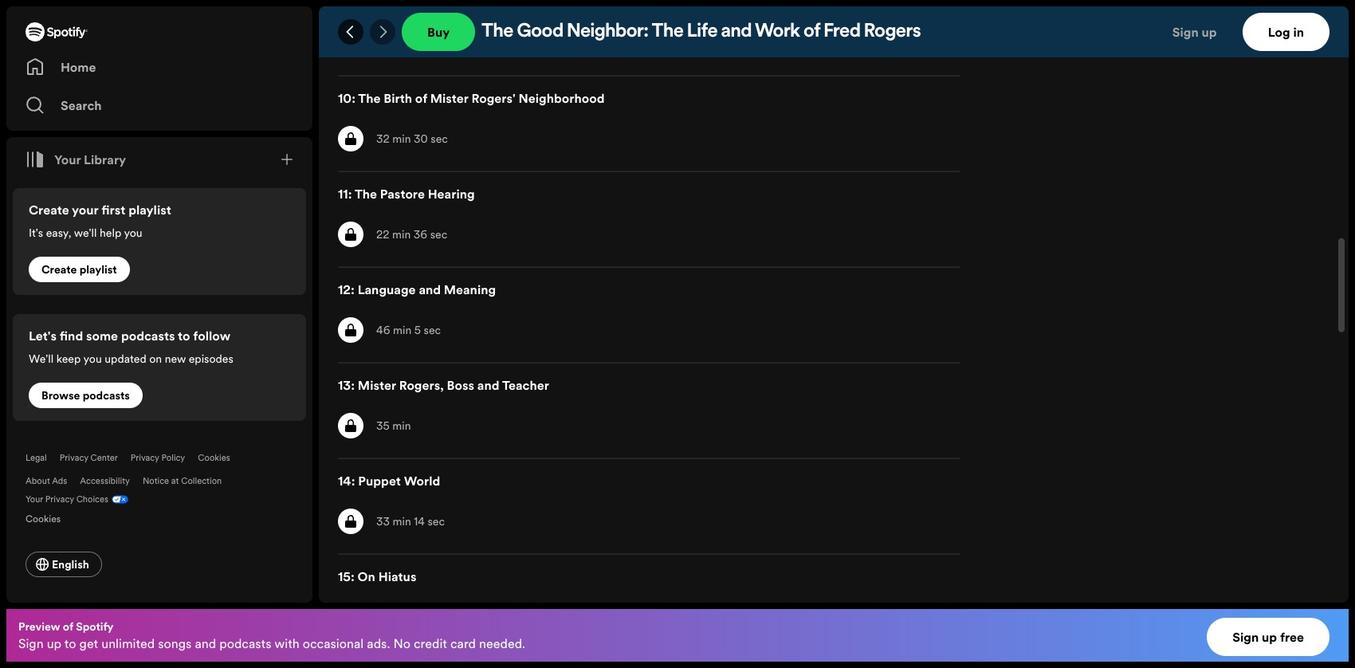 Task type: describe. For each thing, give the bounding box(es) containing it.
12: language and meaning
[[338, 281, 496, 298]]

ads
[[52, 475, 67, 487]]

it's
[[29, 225, 43, 241]]

1 vertical spatial podcasts
[[83, 387, 130, 403]]

we'll
[[29, 351, 54, 367]]

free
[[1280, 628, 1304, 646]]

13:
[[338, 376, 355, 394]]

sec for hearing
[[430, 226, 447, 242]]

privacy policy
[[131, 452, 185, 464]]

10: the birth of mister rogers' neighborhood
[[338, 89, 605, 107]]

songs
[[158, 635, 192, 652]]

of inside "preview of spotify sign up to get unlimited songs and podcasts with occasional ads. no credit card needed."
[[63, 619, 73, 635]]

accessibility link
[[80, 475, 130, 487]]

life
[[687, 22, 718, 41]]

preview of spotify sign up to get unlimited songs and podcasts with occasional ads. no credit card needed.
[[18, 619, 525, 652]]

sign up
[[1172, 23, 1217, 41]]

needed.
[[479, 635, 525, 652]]

privacy for privacy policy
[[131, 452, 159, 464]]

browse podcasts
[[41, 387, 130, 403]]

you for some
[[83, 351, 102, 367]]

you for first
[[124, 225, 142, 241]]

36 for 22 min 36 sec
[[414, 226, 427, 242]]

sign for sign up
[[1172, 23, 1199, 41]]

spotify
[[76, 619, 114, 635]]

create playlist button
[[29, 257, 130, 282]]

and inside top bar and user menu element
[[721, 22, 752, 41]]

sign for sign up free
[[1233, 628, 1259, 646]]

46
[[376, 322, 390, 338]]

your for your privacy choices
[[26, 493, 43, 505]]

legal link
[[26, 452, 47, 464]]

in
[[1293, 23, 1304, 41]]

buy button
[[402, 13, 475, 51]]

go forward image
[[376, 26, 389, 38]]

log
[[1268, 23, 1290, 41]]

your library button
[[19, 143, 132, 175]]

up inside "preview of spotify sign up to get unlimited songs and podcasts with occasional ads. no credit card needed."
[[47, 635, 61, 652]]

your privacy choices
[[26, 493, 108, 505]]

top bar and user menu element
[[319, 6, 1349, 57]]

create your first playlist it's easy, we'll help you
[[29, 201, 171, 241]]

playlist inside create your first playlist it's easy, we'll help you
[[128, 201, 171, 218]]

let's find some podcasts to follow we'll keep you updated on new episodes
[[29, 327, 233, 367]]

the right '10:' on the left top of page
[[358, 89, 381, 107]]

28 min 36 sec
[[376, 35, 448, 51]]

choices
[[76, 493, 108, 505]]

min for birth
[[392, 131, 411, 147]]

36 for 28 min 36 sec
[[414, 35, 428, 51]]

14
[[414, 513, 425, 529]]

buy
[[427, 23, 450, 41]]

and right boss
[[477, 376, 499, 394]]

rogers,
[[399, 376, 444, 394]]

center
[[91, 452, 118, 464]]

keep
[[56, 351, 81, 367]]

0 horizontal spatial cookies link
[[26, 509, 73, 526]]

meaning
[[444, 281, 496, 298]]

get
[[79, 635, 98, 652]]

notice
[[143, 475, 169, 487]]

the left life
[[652, 22, 684, 41]]

search link
[[26, 89, 293, 121]]

min for world
[[393, 513, 411, 529]]

35 min
[[376, 418, 411, 434]]

about
[[26, 475, 50, 487]]

of inside top bar and user menu element
[[804, 22, 820, 41]]

some
[[86, 327, 118, 344]]

search
[[61, 96, 102, 114]]

22
[[376, 226, 389, 242]]

boss
[[447, 376, 474, 394]]

sign up button
[[1166, 13, 1242, 51]]

cookies for right cookies link
[[198, 452, 230, 464]]

min right the 28
[[392, 35, 411, 51]]

updated
[[105, 351, 146, 367]]

privacy down ads
[[45, 493, 74, 505]]

accessibility
[[80, 475, 130, 487]]

legal
[[26, 452, 47, 464]]

occasional
[[303, 635, 364, 652]]

fred
[[824, 22, 861, 41]]

rogers'
[[471, 89, 516, 107]]

33 min 14 sec
[[376, 513, 445, 529]]

create for your
[[29, 201, 69, 218]]

13: mister rogers, boss and teacher
[[338, 376, 549, 394]]

ads.
[[367, 635, 390, 652]]

min for and
[[393, 322, 412, 338]]

privacy center
[[60, 452, 118, 464]]

policy
[[161, 452, 185, 464]]

35
[[376, 418, 390, 434]]

sec right the 28
[[430, 35, 448, 51]]

1 horizontal spatial cookies link
[[198, 452, 230, 464]]

hiatus
[[378, 568, 416, 585]]

notice at collection
[[143, 475, 222, 487]]

your
[[72, 201, 98, 218]]

the right 11:
[[355, 185, 377, 202]]

up for sign up
[[1202, 23, 1217, 41]]

about ads link
[[26, 475, 67, 487]]

puppet
[[358, 472, 401, 489]]

0 vertical spatial mister
[[430, 89, 468, 107]]

let's
[[29, 327, 57, 344]]

22 min 36 sec
[[376, 226, 447, 242]]

1 vertical spatial of
[[415, 89, 427, 107]]

33
[[376, 513, 390, 529]]

teacher
[[502, 376, 549, 394]]

10:
[[338, 89, 356, 107]]

collection
[[181, 475, 222, 487]]

28
[[376, 35, 390, 51]]

your library
[[54, 151, 126, 168]]

14:
[[338, 472, 355, 489]]



Task type: locate. For each thing, give the bounding box(es) containing it.
at
[[171, 475, 179, 487]]

podcasts inside "preview of spotify sign up to get unlimited songs and podcasts with occasional ads. no credit card needed."
[[219, 635, 271, 652]]

sign up free button
[[1207, 618, 1330, 656]]

privacy center link
[[60, 452, 118, 464]]

1 horizontal spatial your
[[54, 151, 81, 168]]

0 vertical spatial create
[[29, 201, 69, 218]]

0 vertical spatial of
[[804, 22, 820, 41]]

create
[[29, 201, 69, 218], [41, 261, 77, 277]]

and inside "preview of spotify sign up to get unlimited songs and podcasts with occasional ads. no credit card needed."
[[195, 635, 216, 652]]

sec right 14 at the bottom
[[428, 513, 445, 529]]

sec right the 30
[[431, 131, 448, 147]]

sec
[[430, 35, 448, 51], [431, 131, 448, 147], [430, 226, 447, 242], [424, 322, 441, 338], [428, 513, 445, 529]]

podcasts inside let's find some podcasts to follow we'll keep you updated on new episodes
[[121, 327, 175, 344]]

the left good
[[482, 22, 513, 41]]

11: the pastore hearing
[[338, 185, 475, 202]]

1 vertical spatial cookies
[[26, 512, 61, 525]]

create up easy, at the top of the page
[[29, 201, 69, 218]]

create playlist
[[41, 261, 117, 277]]

good
[[517, 22, 563, 41]]

1 vertical spatial create
[[41, 261, 77, 277]]

the good neighbor: the life and work of fred rogers
[[482, 22, 921, 41]]

sec down hearing
[[430, 226, 447, 242]]

browse podcasts link
[[29, 383, 143, 408]]

log in button
[[1242, 13, 1330, 51]]

15: on hiatus
[[338, 568, 416, 585]]

0 horizontal spatial your
[[26, 493, 43, 505]]

of left the get
[[63, 619, 73, 635]]

library
[[84, 151, 126, 168]]

sign
[[1172, 23, 1199, 41], [1233, 628, 1259, 646], [18, 635, 44, 652]]

podcasts
[[121, 327, 175, 344], [83, 387, 130, 403], [219, 635, 271, 652]]

pastore
[[380, 185, 425, 202]]

english button
[[26, 552, 102, 577]]

0 horizontal spatial to
[[64, 635, 76, 652]]

1 horizontal spatial you
[[124, 225, 142, 241]]

privacy policy link
[[131, 452, 185, 464]]

cookies inside cookies link
[[26, 512, 61, 525]]

1 horizontal spatial mister
[[430, 89, 468, 107]]

cookies link
[[198, 452, 230, 464], [26, 509, 73, 526]]

playlist right "first" in the left of the page
[[128, 201, 171, 218]]

of
[[804, 22, 820, 41], [415, 89, 427, 107], [63, 619, 73, 635]]

first
[[101, 201, 125, 218]]

cookies link up collection
[[198, 452, 230, 464]]

to left the get
[[64, 635, 76, 652]]

easy,
[[46, 225, 71, 241]]

mister left the rogers'
[[430, 89, 468, 107]]

you inside create your first playlist it's easy, we'll help you
[[124, 225, 142, 241]]

cookies link down your privacy choices 'button'
[[26, 509, 73, 526]]

1 vertical spatial 36
[[414, 226, 427, 242]]

rogers
[[864, 22, 921, 41]]

with
[[274, 635, 299, 652]]

your inside button
[[54, 151, 81, 168]]

create for playlist
[[41, 261, 77, 277]]

mister right 13:
[[358, 376, 396, 394]]

sec for meaning
[[424, 322, 441, 338]]

1 vertical spatial you
[[83, 351, 102, 367]]

2 vertical spatial of
[[63, 619, 73, 635]]

1 horizontal spatial to
[[178, 327, 190, 344]]

up inside button
[[1262, 628, 1277, 646]]

language
[[358, 281, 416, 298]]

card
[[450, 635, 476, 652]]

32
[[376, 131, 390, 147]]

2 vertical spatial podcasts
[[219, 635, 271, 652]]

spotify image
[[26, 22, 88, 41]]

1 horizontal spatial cookies
[[198, 452, 230, 464]]

your down the about at the left
[[26, 493, 43, 505]]

14: puppet world
[[338, 472, 440, 489]]

follow
[[193, 327, 230, 344]]

1 horizontal spatial sign
[[1172, 23, 1199, 41]]

home link
[[26, 51, 293, 83]]

playlist
[[128, 201, 171, 218], [79, 261, 117, 277]]

0 vertical spatial 36
[[414, 35, 428, 51]]

create inside create your first playlist it's easy, we'll help you
[[29, 201, 69, 218]]

1 horizontal spatial playlist
[[128, 201, 171, 218]]

main element
[[6, 6, 312, 603]]

min
[[392, 35, 411, 51], [392, 131, 411, 147], [392, 226, 411, 242], [393, 322, 412, 338], [392, 418, 411, 434], [393, 513, 411, 529]]

podcasts down updated
[[83, 387, 130, 403]]

36 right 22 in the left of the page
[[414, 226, 427, 242]]

unlimited
[[101, 635, 155, 652]]

0 vertical spatial you
[[124, 225, 142, 241]]

hearing
[[428, 185, 475, 202]]

podcasts left with
[[219, 635, 271, 652]]

privacy up notice
[[131, 452, 159, 464]]

the
[[482, 22, 513, 41], [652, 22, 684, 41], [358, 89, 381, 107], [355, 185, 377, 202]]

playlist down the help at the top of the page
[[79, 261, 117, 277]]

and right the songs
[[195, 635, 216, 652]]

cookies for cookies link to the left
[[26, 512, 61, 525]]

home
[[61, 58, 96, 76]]

up
[[1202, 23, 1217, 41], [1262, 628, 1277, 646], [47, 635, 61, 652]]

of left fred
[[804, 22, 820, 41]]

privacy up ads
[[60, 452, 88, 464]]

on
[[358, 568, 375, 585]]

playlist inside button
[[79, 261, 117, 277]]

0 vertical spatial podcasts
[[121, 327, 175, 344]]

1 horizontal spatial up
[[1202, 23, 1217, 41]]

0 vertical spatial playlist
[[128, 201, 171, 218]]

browse
[[41, 387, 80, 403]]

new
[[165, 351, 186, 367]]

0 horizontal spatial mister
[[358, 376, 396, 394]]

min right 35
[[392, 418, 411, 434]]

min for rogers,
[[392, 418, 411, 434]]

2 horizontal spatial of
[[804, 22, 820, 41]]

neighborhood
[[519, 89, 605, 107]]

create inside button
[[41, 261, 77, 277]]

your left library
[[54, 151, 81, 168]]

min right 22 in the left of the page
[[392, 226, 411, 242]]

1 horizontal spatial of
[[415, 89, 427, 107]]

credit
[[414, 635, 447, 652]]

california consumer privacy act (ccpa) opt-out icon image
[[108, 493, 128, 509]]

32 min 30 sec
[[376, 131, 448, 147]]

1 vertical spatial to
[[64, 635, 76, 652]]

sign inside button
[[1172, 23, 1199, 41]]

privacy for privacy center
[[60, 452, 88, 464]]

of right the 'birth'
[[415, 89, 427, 107]]

world
[[404, 472, 440, 489]]

podcasts up on
[[121, 327, 175, 344]]

0 horizontal spatial up
[[47, 635, 61, 652]]

create down easy, at the top of the page
[[41, 261, 77, 277]]

0 vertical spatial to
[[178, 327, 190, 344]]

1 vertical spatial cookies link
[[26, 509, 73, 526]]

0 vertical spatial cookies
[[198, 452, 230, 464]]

1 vertical spatial playlist
[[79, 261, 117, 277]]

11:
[[338, 185, 352, 202]]

episodes
[[189, 351, 233, 367]]

you inside let's find some podcasts to follow we'll keep you updated on new episodes
[[83, 351, 102, 367]]

min right the 32 at the left
[[392, 131, 411, 147]]

0 horizontal spatial playlist
[[79, 261, 117, 277]]

0 vertical spatial your
[[54, 151, 81, 168]]

and left meaning
[[419, 281, 441, 298]]

0 horizontal spatial sign
[[18, 635, 44, 652]]

46 min 5 sec
[[376, 322, 441, 338]]

sign inside button
[[1233, 628, 1259, 646]]

min left the 5
[[393, 322, 412, 338]]

up left log
[[1202, 23, 1217, 41]]

to inside let's find some podcasts to follow we'll keep you updated on new episodes
[[178, 327, 190, 344]]

go back image
[[344, 26, 357, 38]]

min for pastore
[[392, 226, 411, 242]]

up inside button
[[1202, 23, 1217, 41]]

cookies up collection
[[198, 452, 230, 464]]

15:
[[338, 568, 355, 585]]

12:
[[338, 281, 355, 298]]

2 horizontal spatial up
[[1262, 628, 1277, 646]]

cookies down your privacy choices 'button'
[[26, 512, 61, 525]]

0 horizontal spatial cookies
[[26, 512, 61, 525]]

36 right the 28
[[414, 35, 428, 51]]

sec right the 5
[[424, 322, 441, 338]]

your for your library
[[54, 151, 81, 168]]

and right life
[[721, 22, 752, 41]]

sec for of
[[431, 131, 448, 147]]

1 vertical spatial mister
[[358, 376, 396, 394]]

your
[[54, 151, 81, 168], [26, 493, 43, 505]]

you right the help at the top of the page
[[124, 225, 142, 241]]

0 horizontal spatial you
[[83, 351, 102, 367]]

about ads
[[26, 475, 67, 487]]

30
[[414, 131, 428, 147]]

on
[[149, 351, 162, 367]]

min left 14 at the bottom
[[393, 513, 411, 529]]

2 horizontal spatial sign
[[1233, 628, 1259, 646]]

your privacy choices button
[[26, 493, 108, 505]]

notice at collection link
[[143, 475, 222, 487]]

preview
[[18, 619, 60, 635]]

up left 'free'
[[1262, 628, 1277, 646]]

you right the keep
[[83, 351, 102, 367]]

sign up free
[[1233, 628, 1304, 646]]

0 vertical spatial cookies link
[[198, 452, 230, 464]]

we'll
[[74, 225, 97, 241]]

log in
[[1268, 23, 1304, 41]]

0 horizontal spatial of
[[63, 619, 73, 635]]

up left the get
[[47, 635, 61, 652]]

to up new
[[178, 327, 190, 344]]

sign inside "preview of spotify sign up to get unlimited songs and podcasts with occasional ads. no credit card needed."
[[18, 635, 44, 652]]

1 vertical spatial your
[[26, 493, 43, 505]]

work
[[755, 22, 800, 41]]

to inside "preview of spotify sign up to get unlimited songs and podcasts with occasional ads. no credit card needed."
[[64, 635, 76, 652]]

english
[[52, 556, 89, 572]]

up for sign up free
[[1262, 628, 1277, 646]]

birth
[[384, 89, 412, 107]]

to
[[178, 327, 190, 344], [64, 635, 76, 652]]

5
[[414, 322, 421, 338]]



Task type: vqa. For each thing, say whether or not it's contained in the screenshot.
is
no



